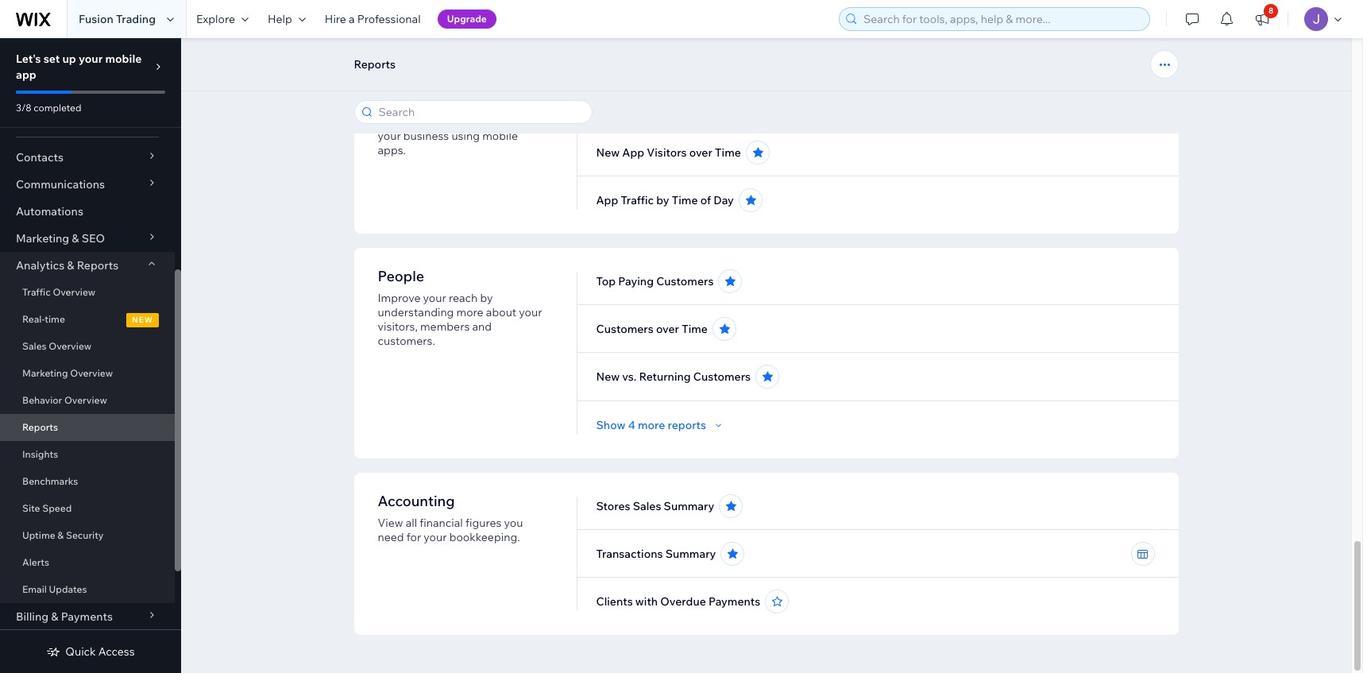 Task type: vqa. For each thing, say whether or not it's contained in the screenshot.
bottommost Customers
yes



Task type: describe. For each thing, give the bounding box(es) containing it.
4
[[628, 418, 636, 432]]

updates
[[49, 583, 87, 595]]

0 vertical spatial over
[[657, 98, 680, 112]]

transactions
[[596, 547, 663, 561]]

time left of
[[672, 193, 698, 207]]

your inside let's set up your mobile app
[[79, 52, 103, 66]]

members
[[420, 319, 470, 334]]

explore
[[196, 12, 235, 26]]

access
[[98, 644, 135, 659]]

new
[[132, 315, 153, 325]]

show 4 more reports
[[596, 418, 706, 432]]

Search for tools, apps, help & more... field
[[859, 8, 1145, 30]]

financial
[[420, 516, 463, 530]]

members app learn how people engage with your business using mobile apps.
[[378, 91, 537, 157]]

understanding
[[378, 305, 454, 319]]

let's set up your mobile app
[[16, 52, 142, 82]]

let's
[[16, 52, 41, 66]]

behavior
[[22, 394, 62, 406]]

billing & payments button
[[0, 603, 175, 630]]

reports for reports link
[[22, 421, 58, 433]]

time up new app visitors over time
[[682, 98, 708, 112]]

top
[[596, 274, 616, 288]]

email
[[22, 583, 47, 595]]

new for new app visitors over time
[[596, 145, 620, 160]]

upgrade button
[[438, 10, 497, 29]]

quick access
[[65, 644, 135, 659]]

clients with overdue payments
[[596, 594, 761, 609]]

1 horizontal spatial by
[[657, 193, 670, 207]]

real-
[[22, 313, 45, 325]]

top paying customers
[[596, 274, 714, 288]]

3/8
[[16, 102, 31, 114]]

site
[[22, 502, 40, 514]]

your inside members app learn how people engage with your business using mobile apps.
[[378, 129, 401, 143]]

upgrade
[[447, 13, 487, 25]]

app left visitors
[[622, 145, 645, 160]]

members
[[378, 91, 442, 109]]

clients
[[596, 594, 633, 609]]

your inside accounting view all financial figures you need for your bookkeeping.
[[424, 530, 447, 544]]

analytics
[[16, 258, 65, 273]]

reports inside analytics & reports 'dropdown button'
[[77, 258, 119, 273]]

business
[[404, 129, 449, 143]]

completed
[[34, 102, 81, 114]]

2 vertical spatial customers
[[694, 370, 751, 384]]

behavior overview link
[[0, 387, 175, 414]]

people
[[378, 267, 425, 285]]

marketing overview link
[[0, 360, 175, 387]]

reports link
[[0, 414, 175, 441]]

security
[[66, 529, 104, 541]]

app up new app visitors over time
[[596, 98, 619, 112]]

reports button
[[346, 52, 404, 76]]

billing & payments
[[16, 609, 113, 624]]

day
[[714, 193, 734, 207]]

overview for traffic overview
[[53, 286, 96, 298]]

stores sales summary
[[596, 499, 715, 513]]

need
[[378, 530, 404, 544]]

site speed
[[22, 502, 72, 514]]

stores
[[596, 499, 631, 513]]

real-time
[[22, 313, 65, 325]]

show 4 more reports button
[[596, 418, 726, 432]]

hire a professional link
[[315, 0, 430, 38]]

Search field
[[374, 101, 587, 123]]

3/8 completed
[[16, 102, 81, 114]]

you
[[504, 516, 523, 530]]

people
[[434, 114, 470, 129]]

analytics & reports
[[16, 258, 119, 273]]

paying
[[619, 274, 654, 288]]

uptime & security link
[[0, 522, 175, 549]]

a
[[349, 12, 355, 26]]

1 vertical spatial customers
[[596, 322, 654, 336]]

insights link
[[0, 441, 175, 468]]

site speed link
[[0, 495, 175, 522]]

uptime & security
[[22, 529, 104, 541]]

of
[[701, 193, 711, 207]]

accounting view all financial figures you need for your bookkeeping.
[[378, 492, 523, 544]]

automations link
[[0, 198, 175, 225]]

people improve your reach by understanding more about your visitors, members and customers.
[[378, 267, 542, 348]]

fusion
[[79, 12, 113, 26]]

mobile inside members app learn how people engage with your business using mobile apps.
[[482, 129, 518, 143]]

0 vertical spatial customers
[[657, 274, 714, 288]]

alerts link
[[0, 549, 175, 576]]

your left the reach
[[423, 291, 446, 305]]

app
[[16, 68, 36, 82]]

marketing & seo
[[16, 231, 105, 246]]

0 vertical spatial summary
[[664, 499, 715, 513]]

customers.
[[378, 334, 435, 348]]

time up new vs. returning customers
[[682, 322, 708, 336]]

accounting
[[378, 492, 455, 510]]

sales inside sidebar element
[[22, 340, 47, 352]]

contacts button
[[0, 144, 175, 171]]

visitors
[[647, 145, 687, 160]]

hire a professional
[[325, 12, 421, 26]]

more inside people improve your reach by understanding more about your visitors, members and customers.
[[457, 305, 484, 319]]

new vs. returning customers
[[596, 370, 751, 384]]

traffic overview link
[[0, 279, 175, 306]]



Task type: locate. For each thing, give the bounding box(es) containing it.
customers up vs.
[[596, 322, 654, 336]]

overview for sales overview
[[49, 340, 92, 352]]

&
[[72, 231, 79, 246], [67, 258, 74, 273], [57, 529, 64, 541], [51, 609, 58, 624]]

& inside dropdown button
[[72, 231, 79, 246]]

0 horizontal spatial by
[[480, 291, 493, 305]]

mobile down the fusion trading
[[105, 52, 142, 66]]

your right about
[[519, 305, 542, 319]]

over right visitors
[[690, 145, 713, 160]]

sales right stores
[[633, 499, 661, 513]]

1 vertical spatial sales
[[633, 499, 661, 513]]

reports inside reports button
[[354, 57, 396, 72]]

summary
[[664, 499, 715, 513], [666, 547, 716, 561]]

reports
[[354, 57, 396, 72], [77, 258, 119, 273], [22, 421, 58, 433]]

& for uptime
[[57, 529, 64, 541]]

marketing up behavior at the left
[[22, 367, 68, 379]]

1 vertical spatial new
[[596, 370, 620, 384]]

benchmarks
[[22, 475, 78, 487]]

app up people
[[445, 91, 474, 109]]

mobile
[[105, 52, 142, 66], [482, 129, 518, 143]]

uptime
[[22, 529, 55, 541]]

2 vertical spatial reports
[[22, 421, 58, 433]]

2 vertical spatial over
[[656, 322, 679, 336]]

summary up overdue
[[666, 547, 716, 561]]

1 vertical spatial with
[[636, 594, 658, 609]]

payments inside popup button
[[61, 609, 113, 624]]

visitors,
[[378, 319, 418, 334]]

reports
[[668, 418, 706, 432]]

app down new app visitors over time
[[596, 193, 619, 207]]

reports down the hire a professional link
[[354, 57, 396, 72]]

0 vertical spatial with
[[515, 114, 537, 129]]

0 horizontal spatial reports
[[22, 421, 58, 433]]

payments right overdue
[[709, 594, 761, 609]]

1 vertical spatial marketing
[[22, 367, 68, 379]]

0 vertical spatial payments
[[709, 594, 761, 609]]

1 horizontal spatial reports
[[77, 258, 119, 273]]

traffic overview
[[22, 286, 96, 298]]

0 vertical spatial by
[[657, 193, 670, 207]]

more right 4
[[638, 418, 665, 432]]

1 vertical spatial by
[[480, 291, 493, 305]]

automations
[[16, 204, 83, 219]]

overdue
[[661, 594, 706, 609]]

help
[[268, 12, 292, 26]]

payments
[[709, 594, 761, 609], [61, 609, 113, 624]]

1 vertical spatial traffic
[[621, 193, 654, 207]]

0 vertical spatial more
[[457, 305, 484, 319]]

2 new from the top
[[596, 370, 620, 384]]

with
[[515, 114, 537, 129], [636, 594, 658, 609]]

0 horizontal spatial with
[[515, 114, 537, 129]]

0 vertical spatial reports
[[354, 57, 396, 72]]

with inside members app learn how people engage with your business using mobile apps.
[[515, 114, 537, 129]]

sidebar element
[[0, 38, 181, 673]]

& for analytics
[[67, 258, 74, 273]]

0 vertical spatial marketing
[[16, 231, 69, 246]]

quick access button
[[46, 644, 135, 659]]

marketing overview
[[22, 367, 113, 379]]

1 horizontal spatial sales
[[633, 499, 661, 513]]

and
[[472, 319, 492, 334]]

your right up at left
[[79, 52, 103, 66]]

sales down real-
[[22, 340, 47, 352]]

hire
[[325, 12, 346, 26]]

about
[[486, 305, 517, 319]]

reports down seo
[[77, 258, 119, 273]]

over up returning
[[656, 322, 679, 336]]

overview for behavior overview
[[64, 394, 107, 406]]

reach
[[449, 291, 478, 305]]

marketing
[[16, 231, 69, 246], [22, 367, 68, 379]]

traffic up visitors
[[621, 98, 654, 112]]

engage
[[473, 114, 512, 129]]

reports for reports button
[[354, 57, 396, 72]]

overview up marketing overview
[[49, 340, 92, 352]]

1 vertical spatial payments
[[61, 609, 113, 624]]

with right engage
[[515, 114, 537, 129]]

by inside people improve your reach by understanding more about your visitors, members and customers.
[[480, 291, 493, 305]]

marketing & seo button
[[0, 225, 175, 252]]

& right uptime
[[57, 529, 64, 541]]

1 vertical spatial more
[[638, 418, 665, 432]]

new for new vs. returning customers
[[596, 370, 620, 384]]

more left about
[[457, 305, 484, 319]]

mobile inside let's set up your mobile app
[[105, 52, 142, 66]]

customers right returning
[[694, 370, 751, 384]]

seo
[[82, 231, 105, 246]]

0 vertical spatial mobile
[[105, 52, 142, 66]]

0 vertical spatial new
[[596, 145, 620, 160]]

mobile down search field
[[482, 129, 518, 143]]

by right the reach
[[480, 291, 493, 305]]

your left the how
[[378, 129, 401, 143]]

returning
[[639, 370, 691, 384]]

bookkeeping.
[[449, 530, 520, 544]]

1 vertical spatial over
[[690, 145, 713, 160]]

by left of
[[657, 193, 670, 207]]

1 vertical spatial summary
[[666, 547, 716, 561]]

marketing inside dropdown button
[[16, 231, 69, 246]]

1 vertical spatial mobile
[[482, 129, 518, 143]]

2 horizontal spatial reports
[[354, 57, 396, 72]]

communications
[[16, 177, 105, 192]]

app
[[445, 91, 474, 109], [596, 98, 619, 112], [622, 145, 645, 160], [596, 193, 619, 207]]

marketing for marketing overview
[[22, 367, 68, 379]]

view
[[378, 516, 403, 530]]

customers right paying at the top left of the page
[[657, 274, 714, 288]]

payments down the email updates link
[[61, 609, 113, 624]]

professional
[[357, 12, 421, 26]]

email updates
[[22, 583, 87, 595]]

2 vertical spatial traffic
[[22, 286, 51, 298]]

& left seo
[[72, 231, 79, 246]]

help button
[[258, 0, 315, 38]]

transactions summary
[[596, 547, 716, 561]]

apps.
[[378, 143, 406, 157]]

1 horizontal spatial payments
[[709, 594, 761, 609]]

& right billing
[[51, 609, 58, 624]]

new app visitors over time
[[596, 145, 741, 160]]

traffic for over
[[621, 98, 654, 112]]

summary up transactions summary
[[664, 499, 715, 513]]

traffic for by
[[621, 193, 654, 207]]

& inside 'dropdown button'
[[67, 258, 74, 273]]

app traffic by time of day
[[596, 193, 734, 207]]

billing
[[16, 609, 49, 624]]

customers
[[657, 274, 714, 288], [596, 322, 654, 336], [694, 370, 751, 384]]

marketing for marketing & seo
[[16, 231, 69, 246]]

overview down "sales overview" link
[[70, 367, 113, 379]]

traffic down "analytics" at the top left of the page
[[22, 286, 51, 298]]

using
[[452, 129, 480, 143]]

0 vertical spatial sales
[[22, 340, 47, 352]]

0 vertical spatial traffic
[[621, 98, 654, 112]]

time up day
[[715, 145, 741, 160]]

with right clients on the bottom left of page
[[636, 594, 658, 609]]

0 horizontal spatial sales
[[22, 340, 47, 352]]

your right for
[[424, 530, 447, 544]]

overview down the marketing overview link
[[64, 394, 107, 406]]

behavior overview
[[22, 394, 107, 406]]

vs.
[[622, 370, 637, 384]]

speed
[[42, 502, 72, 514]]

0 horizontal spatial payments
[[61, 609, 113, 624]]

0 horizontal spatial mobile
[[105, 52, 142, 66]]

& for marketing
[[72, 231, 79, 246]]

contacts
[[16, 150, 64, 164]]

1 vertical spatial reports
[[77, 258, 119, 273]]

& inside popup button
[[51, 609, 58, 624]]

reports inside reports link
[[22, 421, 58, 433]]

new left vs.
[[596, 370, 620, 384]]

email updates link
[[0, 576, 175, 603]]

overview
[[53, 286, 96, 298], [49, 340, 92, 352], [70, 367, 113, 379], [64, 394, 107, 406]]

quick
[[65, 644, 96, 659]]

1 horizontal spatial more
[[638, 418, 665, 432]]

reports up "insights" at bottom
[[22, 421, 58, 433]]

1 horizontal spatial with
[[636, 594, 658, 609]]

app inside members app learn how people engage with your business using mobile apps.
[[445, 91, 474, 109]]

marketing up "analytics" at the top left of the page
[[16, 231, 69, 246]]

over up new app visitors over time
[[657, 98, 680, 112]]

communications button
[[0, 171, 175, 198]]

1 horizontal spatial mobile
[[482, 129, 518, 143]]

overview for marketing overview
[[70, 367, 113, 379]]

traffic inside sidebar element
[[22, 286, 51, 298]]

for
[[407, 530, 421, 544]]

0 horizontal spatial more
[[457, 305, 484, 319]]

over
[[657, 98, 680, 112], [690, 145, 713, 160], [656, 322, 679, 336]]

sales overview link
[[0, 333, 175, 360]]

1 new from the top
[[596, 145, 620, 160]]

8
[[1269, 6, 1274, 16]]

new
[[596, 145, 620, 160], [596, 370, 620, 384]]

new left visitors
[[596, 145, 620, 160]]

more
[[457, 305, 484, 319], [638, 418, 665, 432]]

& down the marketing & seo
[[67, 258, 74, 273]]

improve
[[378, 291, 421, 305]]

traffic down visitors
[[621, 193, 654, 207]]

& for billing
[[51, 609, 58, 624]]

set
[[43, 52, 60, 66]]

up
[[62, 52, 76, 66]]

analytics & reports button
[[0, 252, 175, 279]]

show
[[596, 418, 626, 432]]

time
[[45, 313, 65, 325]]

overview down analytics & reports
[[53, 286, 96, 298]]

app traffic over time
[[596, 98, 708, 112]]



